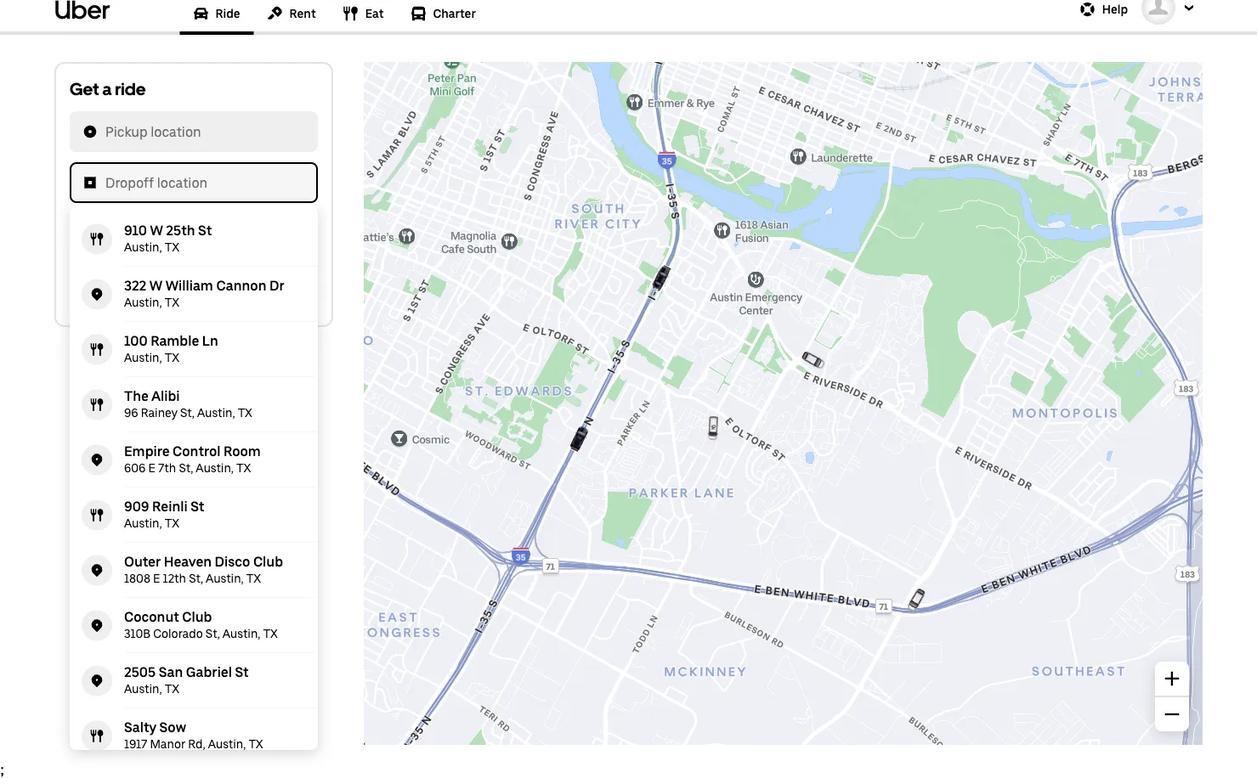 Task type: describe. For each thing, give the bounding box(es) containing it.
outer heaven disco club 1808 e 12th st, austin, tx
[[124, 554, 283, 587]]

minus image
[[1165, 708, 1180, 723]]

the alibi 96 rainey st, austin, tx
[[124, 388, 252, 421]]

tx inside salty sow 1917 manor rd, austin, tx
[[249, 738, 263, 752]]

location marker image
[[90, 288, 104, 302]]

tx inside 910 w 25th st austin, tx
[[165, 241, 179, 255]]

austin, inside outer heaven disco club 1808 e 12th st, austin, tx
[[206, 572, 244, 587]]

restaurant image for the alibi
[[90, 399, 104, 412]]

322 w william cannon dr option
[[70, 267, 318, 323]]

get
[[70, 79, 99, 100]]

909 reinli st austin, tx
[[124, 499, 204, 531]]

7th
[[158, 462, 176, 476]]

menu list box
[[70, 205, 318, 779]]

coconut club 310b colorado st, austin, tx
[[124, 609, 278, 642]]

empire control room option
[[70, 433, 318, 488]]

salty
[[124, 720, 156, 736]]

rainey
[[141, 406, 178, 421]]

2505 san gabriel st option
[[70, 654, 318, 709]]

empire control room 606 e 7th st, austin, tx
[[124, 444, 261, 476]]

coconut club option
[[70, 599, 318, 654]]

help
[[1102, 3, 1128, 17]]

606
[[124, 462, 146, 476]]

empire
[[124, 444, 170, 460]]

outer heaven disco club option
[[70, 544, 318, 599]]

322 w william cannon dr austin, tx
[[124, 278, 285, 310]]

1917
[[124, 738, 147, 752]]

w for william
[[149, 278, 162, 294]]

ln
[[202, 333, 218, 349]]

location marker image for 2505 san gabriel st
[[90, 675, 104, 689]]

322
[[124, 278, 146, 294]]

a
[[102, 79, 112, 100]]

910 w 25th st austin, tx
[[124, 223, 212, 255]]

restaurant image for 909 reinli st
[[90, 509, 104, 523]]

tx inside empire control room 606 e 7th st, austin, tx
[[236, 462, 251, 476]]

the
[[124, 388, 149, 405]]

pickup for pickup now
[[104, 226, 146, 242]]

12th
[[163, 572, 186, 587]]

keys car image
[[267, 6, 283, 22]]

eat
[[365, 7, 384, 21]]

rd,
[[188, 738, 205, 752]]

austin, inside 2505 san gabriel st austin, tx
[[124, 683, 162, 697]]

25th
[[166, 223, 195, 239]]

heaven
[[164, 554, 212, 570]]

austin, inside empire control room 606 e 7th st, austin, tx
[[196, 462, 234, 476]]

pickup location
[[105, 124, 201, 140]]

909 reinli st option
[[70, 488, 318, 544]]

disco
[[215, 554, 250, 570]]

austin, inside coconut club 310b colorado st, austin, tx
[[223, 627, 260, 642]]

the alibi option
[[70, 378, 318, 433]]

sow
[[159, 720, 186, 736]]

salty sow option
[[70, 709, 318, 765]]

st inside the 909 reinli st austin, tx
[[191, 499, 204, 515]]

909
[[124, 499, 149, 515]]

location marker image for outer heaven disco club
[[90, 564, 104, 578]]

coconut
[[124, 609, 179, 626]]

96
[[124, 406, 138, 421]]

st, inside the alibi 96 rainey st, austin, tx
[[180, 406, 194, 421]]

plus button
[[1155, 663, 1189, 697]]

club inside coconut club 310b colorado st, austin, tx
[[182, 609, 212, 626]]

lifebuoy image
[[1080, 2, 1095, 17]]

austin, inside '100 ramble ln austin, tx'
[[124, 351, 162, 366]]

control
[[173, 444, 221, 460]]

austin, inside salty sow 1917 manor rd, austin, tx
[[208, 738, 246, 752]]

100 ramble ln option
[[70, 323, 318, 378]]

rent
[[290, 7, 316, 21]]

charter
[[433, 7, 476, 21]]

minus button
[[1155, 698, 1189, 732]]

st, inside coconut club 310b colorado st, austin, tx
[[206, 627, 220, 642]]

tx inside 322 w william cannon dr austin, tx
[[165, 296, 179, 310]]

location for dropoff location
[[157, 175, 208, 191]]



Task type: locate. For each thing, give the bounding box(es) containing it.
location up dropoff location at the top left of page
[[151, 124, 201, 140]]

austin, up control
[[197, 406, 235, 421]]

austin, down 2505
[[124, 683, 162, 697]]

austin, down 100
[[124, 351, 162, 366]]

dr
[[269, 278, 285, 294]]

austin, inside 910 w 25th st austin, tx
[[124, 241, 162, 255]]

location marker image left 310b
[[90, 620, 104, 633]]

map element
[[364, 62, 1203, 746]]

1 vertical spatial w
[[149, 278, 162, 294]]

austin,
[[124, 241, 162, 255], [124, 296, 162, 310], [124, 351, 162, 366], [197, 406, 235, 421], [196, 462, 234, 476], [124, 517, 162, 531], [206, 572, 244, 587], [223, 627, 260, 642], [124, 683, 162, 697], [208, 738, 246, 752]]

location marker image
[[90, 454, 104, 468], [90, 564, 104, 578], [90, 620, 104, 633], [90, 675, 104, 689]]

search image
[[83, 125, 97, 139], [83, 176, 97, 190]]

restaurant image for salty sow
[[90, 730, 104, 744]]

austin, down '910'
[[124, 241, 162, 255]]

austin, inside the 909 reinli st austin, tx
[[124, 517, 162, 531]]

st, right the rainey
[[180, 406, 194, 421]]

0 vertical spatial pickup
[[105, 124, 148, 140]]

tx inside 2505 san gabriel st austin, tx
[[165, 683, 179, 697]]

austin, down control
[[196, 462, 234, 476]]

option
[[70, 765, 318, 779]]

100
[[124, 333, 148, 349]]

austin, down the 909
[[124, 517, 162, 531]]

pickup
[[105, 124, 148, 140], [104, 226, 146, 242]]

austin, down 322
[[124, 296, 162, 310]]

st for 25th
[[198, 223, 212, 239]]

restaurant image inside salty sow option
[[90, 730, 104, 744]]

0 vertical spatial w
[[150, 223, 163, 239]]

search
[[172, 284, 216, 300]]

100 ramble ln austin, tx
[[124, 333, 218, 366]]

club
[[253, 554, 283, 570], [182, 609, 212, 626]]

w inside 910 w 25th st austin, tx
[[150, 223, 163, 239]]

tx
[[165, 241, 179, 255], [165, 296, 179, 310], [165, 351, 179, 366], [238, 406, 252, 421], [236, 462, 251, 476], [165, 517, 179, 531], [246, 572, 261, 587], [263, 627, 278, 642], [165, 683, 179, 697], [249, 738, 263, 752]]

0 vertical spatial st
[[198, 223, 212, 239]]

e inside empire control room 606 e 7th st, austin, tx
[[148, 462, 155, 476]]

location marker image left 1808
[[90, 564, 104, 578]]

location marker image inside 2505 san gabriel st option
[[90, 675, 104, 689]]

0 vertical spatial club
[[253, 554, 283, 570]]

search image down get
[[83, 125, 97, 139]]

restaurant image inside 909 reinli st 'option'
[[90, 509, 104, 523]]

4 location marker image from the top
[[90, 675, 104, 689]]

location marker image for coconut club
[[90, 620, 104, 633]]

restaurant image inside 910 w 25th st option
[[90, 233, 104, 247]]

dropoff
[[105, 175, 154, 191]]

location marker image for empire control room
[[90, 454, 104, 468]]

1 vertical spatial search image
[[83, 176, 97, 190]]

clock image
[[83, 227, 97, 241]]

now
[[149, 226, 175, 242]]

tx inside the alibi 96 rainey st, austin, tx
[[238, 406, 252, 421]]

salty sow 1917 manor rd, austin, tx
[[124, 720, 263, 752]]

vehicle image
[[797, 345, 830, 377], [701, 416, 726, 441], [563, 423, 595, 455], [900, 585, 933, 617]]

get a ride
[[70, 79, 146, 100]]

steph image
[[1142, 0, 1176, 25]]

w right '910'
[[150, 223, 163, 239]]

1 vertical spatial location
[[157, 175, 208, 191]]

st right gabriel
[[235, 665, 249, 681]]

bus image
[[411, 6, 426, 22]]

restaurant image
[[343, 6, 358, 22], [90, 399, 104, 412], [90, 509, 104, 523], [90, 730, 104, 744]]

st inside 910 w 25th st austin, tx
[[198, 223, 212, 239]]

st right reinli at the left bottom
[[191, 499, 204, 515]]

pickup for pickup location
[[105, 124, 148, 140]]

st
[[198, 223, 212, 239], [191, 499, 204, 515], [235, 665, 249, 681]]

location for pickup location
[[151, 124, 201, 140]]

dropoff location
[[105, 175, 208, 191]]

ramble
[[151, 333, 199, 349]]

2 search image from the top
[[83, 176, 97, 190]]

colorado
[[153, 627, 203, 642]]

restaurant image left '910'
[[90, 233, 104, 247]]

chevron down small image
[[1181, 0, 1198, 17]]

club right disco
[[253, 554, 283, 570]]

gabriel
[[186, 665, 232, 681]]

pickup down ride
[[105, 124, 148, 140]]

search image left dropoff
[[83, 176, 97, 190]]

1 vertical spatial st
[[191, 499, 204, 515]]

2 restaurant image from the top
[[90, 343, 104, 357]]

car front image
[[193, 6, 209, 22]]

0 horizontal spatial club
[[182, 609, 212, 626]]

910
[[124, 223, 147, 239]]

austin, inside 322 w william cannon dr austin, tx
[[124, 296, 162, 310]]

1 vertical spatial e
[[153, 572, 160, 587]]

tx inside coconut club 310b colorado st, austin, tx
[[263, 627, 278, 642]]

1 location marker image from the top
[[90, 454, 104, 468]]

restaurant image for 910 w 25th st
[[90, 233, 104, 247]]

1 search image from the top
[[83, 125, 97, 139]]

pickup right 'clock' icon
[[104, 226, 146, 242]]

2505 san gabriel st austin, tx
[[124, 665, 249, 697]]

2 vertical spatial st
[[235, 665, 249, 681]]

location marker image inside empire control room option
[[90, 454, 104, 468]]

0 vertical spatial e
[[148, 462, 155, 476]]

0 vertical spatial search image
[[83, 125, 97, 139]]

1 horizontal spatial club
[[253, 554, 283, 570]]

austin, inside the alibi 96 rainey st, austin, tx
[[197, 406, 235, 421]]

restaurant image inside 'the alibi' option
[[90, 399, 104, 412]]

pickup now
[[104, 226, 175, 242]]

location marker image left 2505
[[90, 675, 104, 689]]

ride
[[115, 79, 146, 100]]

restaurant image left 100
[[90, 343, 104, 357]]

restaurant image left 96
[[90, 399, 104, 412]]

search button
[[70, 272, 318, 312]]

restaurant image left eat
[[343, 6, 358, 22]]

austin, down disco
[[206, 572, 244, 587]]

st, down heaven
[[189, 572, 203, 587]]

room
[[224, 444, 261, 460]]

st inside 2505 san gabriel st austin, tx
[[235, 665, 249, 681]]

w inside 322 w william cannon dr austin, tx
[[149, 278, 162, 294]]

search image for dropoff location
[[83, 176, 97, 190]]

search image for pickup location
[[83, 125, 97, 139]]

st, right 7th
[[179, 462, 193, 476]]

st right 25th
[[198, 223, 212, 239]]

alibi
[[152, 388, 180, 405]]

vehicle image
[[645, 262, 677, 294]]

ride
[[216, 7, 240, 21]]

reinli
[[152, 499, 188, 515]]

austin, up gabriel
[[223, 627, 260, 642]]

1 vertical spatial restaurant image
[[90, 343, 104, 357]]

e left 12th
[[153, 572, 160, 587]]

0 vertical spatial location
[[151, 124, 201, 140]]

w right 322
[[149, 278, 162, 294]]

club inside outer heaven disco club 1808 e 12th st, austin, tx
[[253, 554, 283, 570]]

st,
[[180, 406, 194, 421], [179, 462, 193, 476], [189, 572, 203, 587], [206, 627, 220, 642]]

st, inside outer heaven disco club 1808 e 12th st, austin, tx
[[189, 572, 203, 587]]

location marker image inside outer heaven disco club option
[[90, 564, 104, 578]]

tx inside '100 ramble ln austin, tx'
[[165, 351, 179, 366]]

location up 25th
[[157, 175, 208, 191]]

st, right colorado on the left
[[206, 627, 220, 642]]

cannon
[[216, 278, 266, 294]]

2 location marker image from the top
[[90, 564, 104, 578]]

manor
[[150, 738, 186, 752]]

e
[[148, 462, 155, 476], [153, 572, 160, 587]]

austin, right rd,
[[208, 738, 246, 752]]

1808
[[124, 572, 150, 587]]

plus image
[[1165, 672, 1180, 687]]

restaurant image left the 909
[[90, 509, 104, 523]]

0 vertical spatial restaurant image
[[90, 233, 104, 247]]

club up colorado on the left
[[182, 609, 212, 626]]

st for gabriel
[[235, 665, 249, 681]]

310b
[[124, 627, 151, 642]]

1 restaurant image from the top
[[90, 233, 104, 247]]

location marker image inside coconut club option
[[90, 620, 104, 633]]

location marker image left 606
[[90, 454, 104, 468]]

1 vertical spatial club
[[182, 609, 212, 626]]

william
[[165, 278, 213, 294]]

tx inside outer heaven disco club 1808 e 12th st, austin, tx
[[246, 572, 261, 587]]

w for 25th
[[150, 223, 163, 239]]

san
[[159, 665, 183, 681]]

outer
[[124, 554, 161, 570]]

tx inside the 909 reinli st austin, tx
[[165, 517, 179, 531]]

1 vertical spatial pickup
[[104, 226, 146, 242]]

e inside outer heaven disco club 1808 e 12th st, austin, tx
[[153, 572, 160, 587]]

restaurant image for 100 ramble ln
[[90, 343, 104, 357]]

restaurant image inside 100 ramble ln "option"
[[90, 343, 104, 357]]

3 location marker image from the top
[[90, 620, 104, 633]]

st, inside empire control room 606 e 7th st, austin, tx
[[179, 462, 193, 476]]

e left 7th
[[148, 462, 155, 476]]

restaurant image
[[90, 233, 104, 247], [90, 343, 104, 357]]

restaurant image left 1917 on the left of the page
[[90, 730, 104, 744]]

910 w 25th st option
[[70, 212, 318, 267]]

2505
[[124, 665, 156, 681]]

w
[[150, 223, 163, 239], [149, 278, 162, 294]]

location
[[151, 124, 201, 140], [157, 175, 208, 191]]



Task type: vqa. For each thing, say whether or not it's contained in the screenshot.


